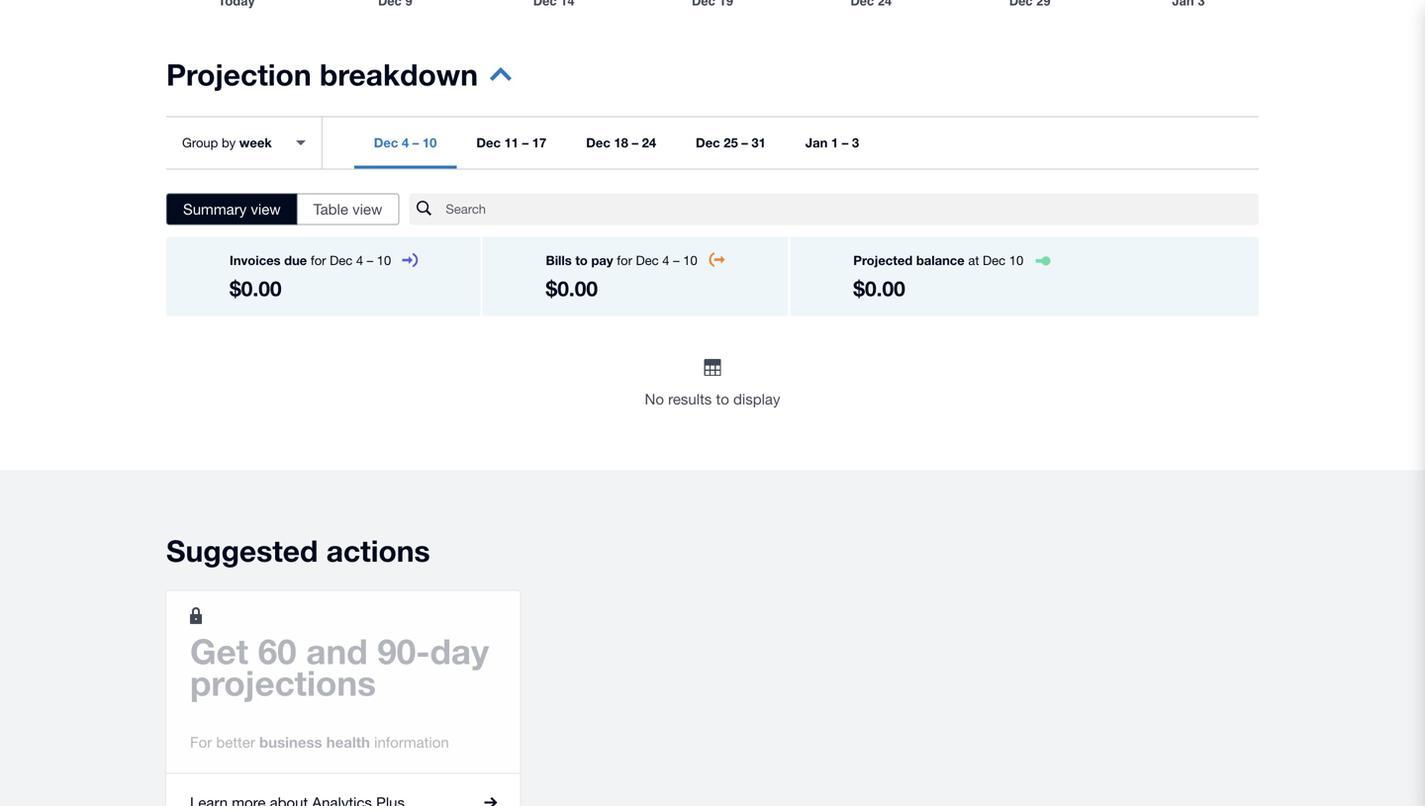 Task type: locate. For each thing, give the bounding box(es) containing it.
view right table
[[352, 200, 382, 218]]

4 inside invoices due for dec 4 – 10 $0.00
[[356, 253, 363, 268]]

4 right pay
[[662, 253, 670, 268]]

to
[[575, 253, 588, 268], [716, 390, 729, 408]]

1 horizontal spatial $0.00
[[546, 276, 598, 301]]

for
[[311, 253, 326, 268], [617, 253, 632, 268]]

0 horizontal spatial view
[[251, 200, 281, 218]]

invoices due for dec 4 – 10 $0.00
[[230, 253, 391, 301]]

2 horizontal spatial $0.00
[[853, 276, 905, 301]]

2 $0.00 from the left
[[546, 276, 598, 301]]

10 down table view
[[377, 253, 391, 268]]

$0.00 down invoices
[[230, 276, 282, 301]]

health
[[326, 734, 370, 752]]

get
[[190, 631, 248, 672]]

dec inside invoices due for dec 4 – 10 $0.00
[[330, 253, 353, 268]]

– right 18
[[632, 135, 638, 150]]

business
[[259, 734, 322, 752]]

4 down breakdown
[[402, 135, 409, 150]]

– right 11
[[522, 135, 529, 150]]

4 down table view
[[356, 253, 363, 268]]

10 right pay
[[683, 253, 697, 268]]

1 horizontal spatial view
[[352, 200, 382, 218]]

dec right at
[[983, 253, 1006, 268]]

view
[[251, 200, 281, 218], [352, 200, 382, 218]]

10 inside bills to pay for dec 4 – 10 $0.00
[[683, 253, 697, 268]]

0 vertical spatial to
[[575, 253, 588, 268]]

dec 18 – 24
[[586, 135, 656, 150]]

to left pay
[[575, 253, 588, 268]]

2 for from the left
[[617, 253, 632, 268]]

– inside invoices due for dec 4 – 10 $0.00
[[367, 253, 373, 268]]

60
[[258, 631, 297, 672]]

view for summary view
[[251, 200, 281, 218]]

information
[[374, 734, 449, 751]]

dec down breakdown
[[374, 135, 398, 150]]

pay
[[591, 253, 613, 268]]

dec 11 – 17
[[476, 135, 547, 150]]

$0.00 inside invoices due for dec 4 – 10 $0.00
[[230, 276, 282, 301]]

1
[[831, 135, 838, 150]]

90-
[[377, 631, 430, 672]]

group
[[182, 135, 218, 150]]

dec 25 – 31
[[696, 135, 766, 150]]

3 $0.00 from the left
[[853, 276, 905, 301]]

actions
[[326, 533, 430, 569]]

– right pay
[[673, 253, 680, 268]]

for right pay
[[617, 253, 632, 268]]

dec
[[374, 135, 398, 150], [476, 135, 501, 150], [586, 135, 610, 150], [696, 135, 720, 150], [330, 253, 353, 268], [636, 253, 659, 268], [983, 253, 1006, 268]]

summary view
[[183, 200, 281, 218]]

– right 1
[[842, 135, 848, 150]]

and
[[306, 631, 368, 672]]

1 horizontal spatial for
[[617, 253, 632, 268]]

display
[[733, 390, 780, 408]]

1 view from the left
[[251, 200, 281, 218]]

0 horizontal spatial 4
[[356, 253, 363, 268]]

1 vertical spatial to
[[716, 390, 729, 408]]

$0.00
[[230, 276, 282, 301], [546, 276, 598, 301], [853, 276, 905, 301]]

0 horizontal spatial to
[[575, 253, 588, 268]]

24
[[642, 135, 656, 150]]

10
[[423, 135, 437, 150], [377, 253, 391, 268], [683, 253, 697, 268], [1009, 253, 1024, 268]]

$0.00 down bills
[[546, 276, 598, 301]]

projected
[[853, 253, 913, 268]]

for better business health information
[[190, 734, 449, 752]]

0 horizontal spatial $0.00
[[230, 276, 282, 301]]

for inside bills to pay for dec 4 – 10 $0.00
[[617, 253, 632, 268]]

to right results
[[716, 390, 729, 408]]

– inside bills to pay for dec 4 – 10 $0.00
[[673, 253, 680, 268]]

$0.00 down the projected
[[853, 276, 905, 301]]

– for 1
[[842, 135, 848, 150]]

jan 1 – 3
[[806, 135, 859, 150]]

view for table view
[[352, 200, 382, 218]]

jan
[[806, 135, 828, 150]]

2 horizontal spatial 4
[[662, 253, 670, 268]]

invoices
[[230, 253, 281, 268]]

dec right due
[[330, 253, 353, 268]]

– down breakdown
[[413, 135, 419, 150]]

– down table view
[[367, 253, 373, 268]]

11
[[504, 135, 519, 150]]

by
[[222, 135, 236, 150]]

results
[[668, 390, 712, 408]]

for right due
[[311, 253, 326, 268]]

suggested
[[166, 533, 318, 569]]

– for 18
[[632, 135, 638, 150]]

2 view from the left
[[352, 200, 382, 218]]

at
[[968, 253, 979, 268]]

1 horizontal spatial 4
[[402, 135, 409, 150]]

– right 25
[[742, 135, 748, 150]]

0 horizontal spatial for
[[311, 253, 326, 268]]

4
[[402, 135, 409, 150], [356, 253, 363, 268], [662, 253, 670, 268]]

better
[[216, 734, 255, 751]]

1 $0.00 from the left
[[230, 276, 282, 301]]

–
[[413, 135, 419, 150], [522, 135, 529, 150], [632, 135, 638, 150], [742, 135, 748, 150], [842, 135, 848, 150], [367, 253, 373, 268], [673, 253, 680, 268]]

– for 4
[[413, 135, 419, 150]]

10 inside invoices due for dec 4 – 10 $0.00
[[377, 253, 391, 268]]

– for 11
[[522, 135, 529, 150]]

dec right pay
[[636, 253, 659, 268]]

week
[[239, 135, 272, 150]]

18
[[614, 135, 628, 150]]

1 for from the left
[[311, 253, 326, 268]]

for inside invoices due for dec 4 – 10 $0.00
[[311, 253, 326, 268]]

view right summary
[[251, 200, 281, 218]]



Task type: describe. For each thing, give the bounding box(es) containing it.
due
[[284, 253, 307, 268]]

balance
[[916, 253, 965, 268]]

4 inside bills to pay for dec 4 – 10 $0.00
[[662, 253, 670, 268]]

dec inside bills to pay for dec 4 – 10 $0.00
[[636, 253, 659, 268]]

10 down breakdown
[[423, 135, 437, 150]]

10 right at
[[1009, 253, 1024, 268]]

projection
[[166, 56, 311, 92]]

get 60 and 90-day projections
[[190, 631, 489, 704]]

dec 4 – 10
[[374, 135, 437, 150]]

to inside bills to pay for dec 4 – 10 $0.00
[[575, 253, 588, 268]]

table view
[[313, 200, 382, 218]]

Search for a document search field
[[446, 193, 1259, 226]]

1 horizontal spatial to
[[716, 390, 729, 408]]

group by week
[[182, 135, 272, 150]]

for
[[190, 734, 212, 751]]

projections
[[190, 662, 376, 704]]

25
[[724, 135, 738, 150]]

summary
[[183, 200, 247, 218]]

dec left 11
[[476, 135, 501, 150]]

suggested actions
[[166, 533, 430, 569]]

no results to display
[[645, 390, 780, 408]]

projection breakdown view option group
[[166, 193, 399, 225]]

table
[[313, 200, 348, 218]]

– for 25
[[742, 135, 748, 150]]

bills
[[546, 253, 572, 268]]

$0.00 inside bills to pay for dec 4 – 10 $0.00
[[546, 276, 598, 301]]

17
[[532, 135, 547, 150]]

breakdown
[[320, 56, 478, 92]]

31
[[752, 135, 766, 150]]

bills to pay for dec 4 – 10 $0.00
[[546, 253, 697, 301]]

day
[[430, 631, 489, 672]]

projection breakdown button
[[166, 56, 512, 104]]

3
[[852, 135, 859, 150]]

projected balance at dec 10
[[853, 253, 1024, 268]]

dec left 18
[[586, 135, 610, 150]]

dec left 25
[[696, 135, 720, 150]]

projection breakdown
[[166, 56, 478, 92]]

no
[[645, 390, 664, 408]]



Task type: vqa. For each thing, say whether or not it's contained in the screenshot.


